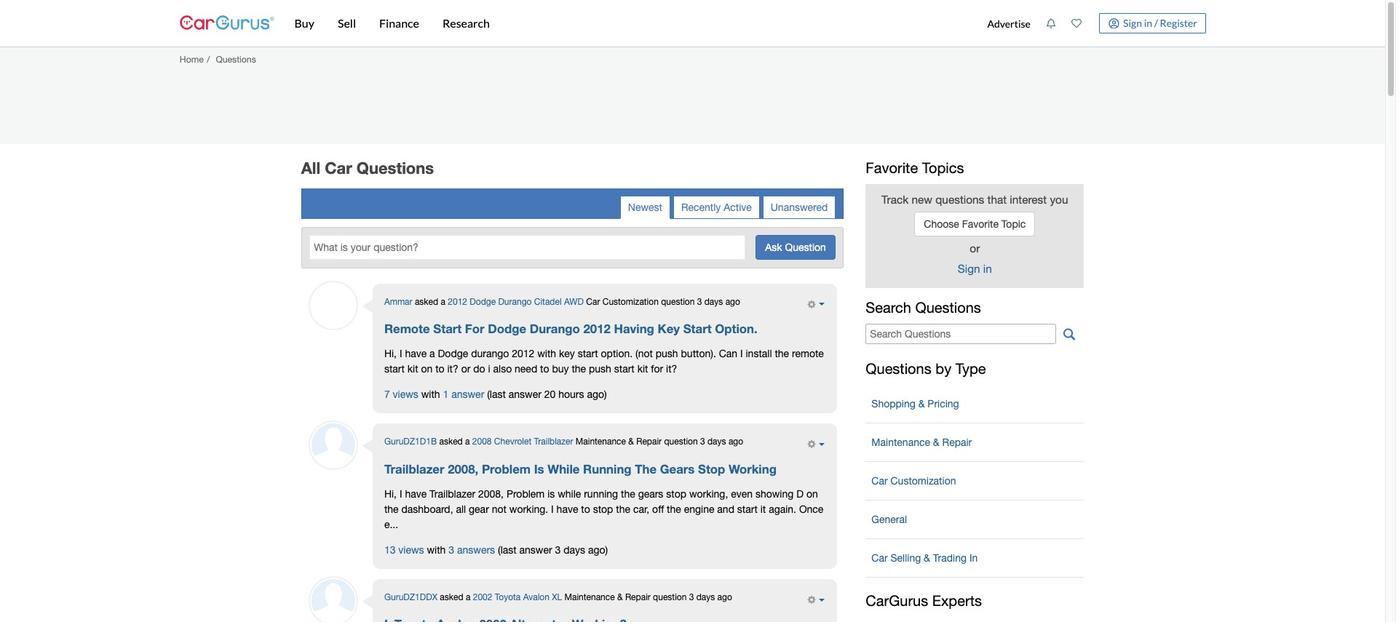 Task type: locate. For each thing, give the bounding box(es) containing it.
a inside hi, i have a dodge durango 2012 with key start option. (not push button). can i  install the remote start kit on to it? or do i also need to buy the push start kit for  it?
[[430, 348, 435, 360]]

maintenance & repair link
[[866, 429, 1084, 455]]

2 vertical spatial dodge
[[438, 348, 468, 360]]

asked left the 2002
[[440, 592, 463, 603]]

sign down choose favorite topic
[[958, 262, 980, 275]]

with for for
[[421, 389, 440, 401]]

to left 'buy' on the left of the page
[[540, 363, 549, 375]]

views
[[393, 389, 418, 401], [398, 544, 424, 556]]

on right d
[[806, 488, 818, 500]]

in for sign in
[[983, 262, 992, 275]]

2008, down "2008"
[[448, 462, 478, 477]]

0 vertical spatial favorite
[[866, 159, 918, 176]]

with right 13 views link
[[427, 544, 446, 556]]

0 vertical spatial ago
[[725, 297, 740, 307]]

0 vertical spatial sign
[[1123, 17, 1142, 29]]

the
[[635, 462, 657, 477]]

3 answers link
[[449, 544, 495, 556]]

menu containing sign in / register
[[980, 3, 1206, 44]]

2008, up not
[[478, 488, 504, 500]]

1 vertical spatial favorite
[[962, 218, 999, 230]]

avalon
[[523, 592, 550, 603]]

asked for remote
[[415, 297, 438, 307]]

1 hi, from the top
[[384, 348, 397, 360]]

ago) for running
[[588, 544, 608, 556]]

open notifications image
[[1046, 18, 1056, 28]]

1 vertical spatial ago
[[729, 437, 743, 447]]

1 vertical spatial sign
[[958, 262, 980, 275]]

(last
[[487, 389, 506, 401], [498, 544, 517, 556]]

kit up 7 views link
[[407, 363, 418, 375]]

1 horizontal spatial on
[[806, 488, 818, 500]]

kit left for on the left bottom of page
[[637, 363, 648, 375]]

e...
[[384, 519, 398, 531]]

have up dashboard,
[[405, 488, 427, 500]]

problem down chevrolet
[[482, 462, 531, 477]]

durango up key
[[530, 322, 580, 336]]

need
[[515, 363, 537, 375]]

recently active
[[681, 202, 752, 213]]

trailblazer 2008, problem is while running the gears stop working link
[[384, 462, 777, 477]]

1 vertical spatial problem
[[507, 488, 545, 500]]

hi, inside hi, i have trailblazer 2008, problem is while running the gears stop working,  even showing d on the dashboard, all gear not working. i have to stop the car,  off the engine and start it again. once e...
[[384, 488, 397, 500]]

kit
[[407, 363, 418, 375], [637, 363, 648, 375]]

to down running
[[581, 504, 590, 515]]

customization up having
[[603, 297, 659, 307]]

sign in / register
[[1123, 17, 1197, 29]]

1 vertical spatial with
[[421, 389, 440, 401]]

0 vertical spatial trailblazer
[[534, 437, 573, 447]]

2 vertical spatial have
[[557, 504, 578, 515]]

sign in
[[958, 262, 992, 275]]

1 vertical spatial views
[[398, 544, 424, 556]]

0 vertical spatial /
[[1154, 17, 1158, 29]]

0 horizontal spatial sign
[[958, 262, 980, 275]]

a down remote
[[430, 348, 435, 360]]

0 horizontal spatial 2012
[[448, 297, 467, 307]]

home
[[180, 54, 204, 65]]

track
[[882, 193, 909, 206]]

asked for trailblazer
[[439, 437, 463, 447]]

unanswered link
[[763, 196, 836, 219]]

0 horizontal spatial in
[[983, 262, 992, 275]]

cargurus logo homepage link image
[[179, 3, 274, 44]]

for
[[465, 322, 485, 336]]

recently
[[681, 202, 721, 213]]

2008, inside hi, i have trailblazer 2008, problem is while running the gears stop working,  even showing d on the dashboard, all gear not working. i have to stop the car,  off the engine and start it again. once e...
[[478, 488, 504, 500]]

2 vertical spatial ago
[[717, 592, 732, 603]]

(not
[[636, 348, 653, 360]]

/
[[1154, 17, 1158, 29], [207, 54, 210, 65]]

2 it? from the left
[[666, 363, 677, 375]]

0 vertical spatial ago)
[[587, 389, 607, 401]]

car
[[325, 159, 352, 177], [586, 297, 600, 307], [872, 475, 888, 487], [872, 552, 888, 564]]

remote
[[792, 348, 824, 360]]

push up for on the left bottom of page
[[656, 348, 678, 360]]

car inside newest tab panel
[[586, 297, 600, 307]]

0 vertical spatial 2012
[[448, 297, 467, 307]]

start up "button)."
[[683, 322, 712, 336]]

2012 up for
[[448, 297, 467, 307]]

1 horizontal spatial sign
[[1123, 17, 1142, 29]]

stop down running
[[593, 504, 613, 515]]

answer
[[451, 389, 484, 401], [509, 389, 542, 401], [519, 544, 552, 556]]

answer left 20
[[509, 389, 542, 401]]

general
[[872, 514, 907, 525]]

answer right 1
[[451, 389, 484, 401]]

0 vertical spatial problem
[[482, 462, 531, 477]]

favorite topics
[[866, 159, 964, 176]]

i down is
[[551, 504, 554, 515]]

1 vertical spatial have
[[405, 488, 427, 500]]

/ inside sign in / register 'link'
[[1154, 17, 1158, 29]]

2 vertical spatial question
[[653, 592, 687, 603]]

the
[[775, 348, 789, 360], [572, 363, 586, 375], [621, 488, 635, 500], [384, 504, 399, 515], [616, 504, 630, 515], [667, 504, 681, 515]]

sell
[[338, 16, 356, 30]]

answer down working.
[[519, 544, 552, 556]]

maintenance up running
[[576, 437, 626, 447]]

0 horizontal spatial on
[[421, 363, 433, 375]]

with left 1
[[421, 389, 440, 401]]

0 horizontal spatial customization
[[603, 297, 659, 307]]

1 vertical spatial 2008,
[[478, 488, 504, 500]]

maintenance & repair
[[872, 436, 972, 448]]

stop
[[666, 488, 686, 500], [593, 504, 613, 515]]

(last for for
[[487, 389, 506, 401]]

hi, up e...
[[384, 488, 397, 500]]

ago
[[725, 297, 740, 307], [729, 437, 743, 447], [717, 592, 732, 603]]

that
[[987, 193, 1007, 206]]

trailblazer up all
[[430, 488, 475, 500]]

1 start from the left
[[433, 322, 462, 336]]

0 vertical spatial in
[[1144, 17, 1152, 29]]

1 horizontal spatial stop
[[666, 488, 686, 500]]

2 horizontal spatial to
[[581, 504, 590, 515]]

i
[[488, 363, 490, 375]]

user icon image
[[1109, 18, 1119, 29]]

0 vertical spatial or
[[970, 242, 980, 255]]

0 horizontal spatial it?
[[447, 363, 458, 375]]

new
[[912, 193, 932, 206]]

0 horizontal spatial kit
[[407, 363, 418, 375]]

sign right user icon
[[1123, 17, 1142, 29]]

0 vertical spatial with
[[537, 348, 556, 360]]

0 vertical spatial (last
[[487, 389, 506, 401]]

hi, for trailblazer 2008, problem is while running the gears stop working
[[384, 488, 397, 500]]

1 horizontal spatial favorite
[[962, 218, 999, 230]]

problem up working.
[[507, 488, 545, 500]]

have for remote
[[405, 348, 427, 360]]

0 horizontal spatial start
[[433, 322, 462, 336]]

question for customization
[[661, 297, 695, 307]]

ago) right hours
[[587, 389, 607, 401]]

2012 up need
[[512, 348, 535, 360]]

the left car,
[[616, 504, 630, 515]]

dodge for durango
[[470, 297, 496, 307]]

cargurus experts
[[866, 592, 982, 609]]

None submit
[[756, 235, 836, 260]]

on
[[421, 363, 433, 375], [806, 488, 818, 500]]

problem inside hi, i have trailblazer 2008, problem is while running the gears stop working,  even showing d on the dashboard, all gear not working. i have to stop the car,  off the engine and start it again. once e...
[[507, 488, 545, 500]]

with inside hi, i have a dodge durango 2012 with key start option. (not push button). can i  install the remote start kit on to it? or do i also need to buy the push start kit for  it?
[[537, 348, 556, 360]]

interest
[[1010, 193, 1047, 206]]

question
[[661, 297, 695, 307], [664, 437, 698, 447], [653, 592, 687, 603]]

sign for sign in / register
[[1123, 17, 1142, 29]]

a left "2008"
[[465, 437, 470, 447]]

sign inside 'link'
[[1123, 17, 1142, 29]]

2 horizontal spatial 2012
[[583, 322, 611, 336]]

car customization link
[[866, 468, 1084, 494]]

1 vertical spatial 2012
[[583, 322, 611, 336]]

asked right ammar
[[415, 297, 438, 307]]

i down remote
[[400, 348, 402, 360]]

0 vertical spatial question
[[661, 297, 695, 307]]

dodge
[[470, 297, 496, 307], [488, 322, 526, 336], [438, 348, 468, 360]]

days
[[704, 297, 723, 307], [708, 437, 726, 447], [564, 544, 585, 556], [696, 592, 715, 603]]

0 horizontal spatial push
[[589, 363, 611, 375]]

durango left citadel
[[498, 297, 532, 307]]

What is your question? text field
[[310, 235, 746, 260]]

it?
[[447, 363, 458, 375], [666, 363, 677, 375]]

in down choose favorite topic
[[983, 262, 992, 275]]

newest tab panel
[[308, 284, 837, 622]]

1 horizontal spatial kit
[[637, 363, 648, 375]]

2 vertical spatial trailblazer
[[430, 488, 475, 500]]

1 vertical spatial /
[[207, 54, 210, 65]]

7 views link
[[384, 389, 418, 401]]

customization inside car customization link
[[891, 475, 956, 487]]

or up sign in link
[[970, 242, 980, 255]]

/ left the register
[[1154, 17, 1158, 29]]

& up running
[[628, 437, 634, 447]]

dodge inside hi, i have a dodge durango 2012 with key start option. (not push button). can i  install the remote start kit on to it? or do i also need to buy the push start kit for  it?
[[438, 348, 468, 360]]

1 vertical spatial trailblazer
[[384, 462, 444, 477]]

sign
[[1123, 17, 1142, 29], [958, 262, 980, 275]]

1 horizontal spatial start
[[683, 322, 712, 336]]

start left for
[[433, 322, 462, 336]]

to
[[435, 363, 444, 375], [540, 363, 549, 375], [581, 504, 590, 515]]

hi, inside hi, i have a dodge durango 2012 with key start option. (not push button). can i  install the remote start kit on to it? or do i also need to buy the push start kit for  it?
[[384, 348, 397, 360]]

(last right answers
[[498, 544, 517, 556]]

& right xl
[[617, 592, 623, 603]]

to up 1
[[435, 363, 444, 375]]

have inside hi, i have a dodge durango 2012 with key start option. (not push button). can i  install the remote start kit on to it? or do i also need to buy the push start kit for  it?
[[405, 348, 427, 360]]

2008,
[[448, 462, 478, 477], [478, 488, 504, 500]]

0 vertical spatial dodge
[[470, 297, 496, 307]]

working.
[[509, 504, 548, 515]]

dodge up for
[[470, 297, 496, 307]]

0 horizontal spatial to
[[435, 363, 444, 375]]

customization
[[603, 297, 659, 307], [891, 475, 956, 487]]

menu
[[980, 3, 1206, 44]]

on down remote
[[421, 363, 433, 375]]

a for 2002
[[466, 592, 471, 603]]

awd
[[564, 297, 584, 307]]

sign for sign in
[[958, 262, 980, 275]]

a right ammar
[[441, 297, 445, 307]]

newest link
[[620, 196, 670, 219]]

0 horizontal spatial /
[[207, 54, 210, 65]]

1 vertical spatial customization
[[891, 475, 956, 487]]

1 answer link
[[443, 389, 484, 401]]

favorite up track
[[866, 159, 918, 176]]

0 horizontal spatial favorite
[[866, 159, 918, 176]]

push down option.
[[589, 363, 611, 375]]

0 vertical spatial views
[[393, 389, 418, 401]]

citadel
[[534, 297, 562, 307]]

i right can at the right
[[740, 348, 743, 360]]

1 vertical spatial ago)
[[588, 544, 608, 556]]

the right 'install'
[[775, 348, 789, 360]]

(last down also
[[487, 389, 506, 401]]

1 horizontal spatial to
[[540, 363, 549, 375]]

views right the 13
[[398, 544, 424, 556]]

menu bar containing buy
[[274, 0, 980, 47]]

0 vertical spatial hi,
[[384, 348, 397, 360]]

1 horizontal spatial customization
[[891, 475, 956, 487]]

answers
[[457, 544, 495, 556]]

having
[[614, 322, 654, 336]]

have down remote
[[405, 348, 427, 360]]

advertise
[[987, 17, 1031, 29]]

menu bar
[[274, 0, 980, 47]]

0 vertical spatial have
[[405, 348, 427, 360]]

1 vertical spatial asked
[[439, 437, 463, 447]]

general link
[[866, 506, 1084, 533]]

2 vertical spatial 2012
[[512, 348, 535, 360]]

stop down gears
[[666, 488, 686, 500]]

start left it
[[737, 504, 758, 515]]

& right selling
[[924, 552, 930, 564]]

13 views with 3 answers (last answer 3 days ago)
[[384, 544, 608, 556]]

0 horizontal spatial stop
[[593, 504, 613, 515]]

cargurus logo homepage link link
[[179, 3, 274, 44]]

dodge down 2012 dodge durango citadel awd link at the left of page
[[488, 322, 526, 336]]

0 horizontal spatial or
[[461, 363, 471, 375]]

have down while
[[557, 504, 578, 515]]

1 vertical spatial on
[[806, 488, 818, 500]]

or left do
[[461, 363, 471, 375]]

/ right "home"
[[207, 54, 210, 65]]

showing
[[756, 488, 794, 500]]

recently active link
[[673, 196, 760, 219]]

favorite down the track new questions that interest you
[[962, 218, 999, 230]]

a left the 2002
[[466, 592, 471, 603]]

maintenance down shopping
[[872, 436, 930, 448]]

the up e...
[[384, 504, 399, 515]]

in
[[970, 552, 978, 564]]

0 vertical spatial 2008,
[[448, 462, 478, 477]]

in inside 'link'
[[1144, 17, 1152, 29]]

1 vertical spatial hi,
[[384, 488, 397, 500]]

hi, down remote
[[384, 348, 397, 360]]

in left the register
[[1144, 17, 1152, 29]]

trailblazer up while in the bottom of the page
[[534, 437, 573, 447]]

0 vertical spatial asked
[[415, 297, 438, 307]]

1 vertical spatial in
[[983, 262, 992, 275]]

all car questions
[[301, 159, 434, 177]]

dodge down for
[[438, 348, 468, 360]]

0 vertical spatial on
[[421, 363, 433, 375]]

advertise link
[[980, 3, 1038, 44]]

questions
[[216, 54, 256, 65], [357, 159, 434, 177], [915, 299, 981, 316], [866, 360, 932, 377]]

have
[[405, 348, 427, 360], [405, 488, 427, 500], [557, 504, 578, 515]]

sign in link
[[958, 262, 992, 275]]

1 vertical spatial or
[[461, 363, 471, 375]]

question for repair
[[653, 592, 687, 603]]

the right the off
[[667, 504, 681, 515]]

it? left do
[[447, 363, 458, 375]]

asked left "2008"
[[439, 437, 463, 447]]

2 vertical spatial with
[[427, 544, 446, 556]]

1 horizontal spatial it?
[[666, 363, 677, 375]]

problem
[[482, 462, 531, 477], [507, 488, 545, 500]]

start right key
[[578, 348, 598, 360]]

customization down maintenance & repair
[[891, 475, 956, 487]]

it? right for on the left bottom of page
[[666, 363, 677, 375]]

2 hi, from the top
[[384, 488, 397, 500]]

trailblazer down the gurudz1d1b
[[384, 462, 444, 477]]

car selling & trading in link
[[866, 545, 1084, 571]]

1 vertical spatial dodge
[[488, 322, 526, 336]]

start up 7 views link
[[384, 363, 405, 375]]

a for 2012
[[441, 297, 445, 307]]

2012 up option.
[[583, 322, 611, 336]]

2 vertical spatial asked
[[440, 592, 463, 603]]

unanswered
[[771, 202, 828, 213]]

ago) down hi, i have trailblazer 2008, problem is while running the gears stop working,  even showing d on the dashboard, all gear not working. i have to stop the car,  off the engine and start it again. once e...
[[588, 544, 608, 556]]

0 vertical spatial customization
[[603, 297, 659, 307]]

ammar asked a 2012 dodge durango citadel awd car customization             question             3 days ago
[[384, 297, 740, 307]]

views right the 7
[[393, 389, 418, 401]]

with left key
[[537, 348, 556, 360]]

off
[[652, 504, 664, 515]]

0 vertical spatial stop
[[666, 488, 686, 500]]

car right awd
[[586, 297, 600, 307]]

2 kit from the left
[[637, 363, 648, 375]]

ago for maintenance & repair             question             3 days ago
[[717, 592, 732, 603]]

1 horizontal spatial push
[[656, 348, 678, 360]]

1 horizontal spatial 2012
[[512, 348, 535, 360]]

1 vertical spatial (last
[[498, 544, 517, 556]]

1 horizontal spatial /
[[1154, 17, 1158, 29]]

type
[[956, 360, 986, 377]]

1 horizontal spatial in
[[1144, 17, 1152, 29]]

0 vertical spatial durango
[[498, 297, 532, 307]]



Task type: vqa. For each thing, say whether or not it's contained in the screenshot.
1st Used from the bottom
no



Task type: describe. For each thing, give the bounding box(es) containing it.
1 vertical spatial push
[[589, 363, 611, 375]]

home link
[[180, 54, 204, 65]]

trailblazer inside trailblazer 2008, problem is while running the gears stop working link
[[384, 462, 444, 477]]

i up dashboard,
[[400, 488, 402, 500]]

car right "all"
[[325, 159, 352, 177]]

on inside hi, i have a dodge durango 2012 with key start option. (not push button). can i  install the remote start kit on to it? or do i also need to buy the push start kit for  it?
[[421, 363, 433, 375]]

remote
[[384, 322, 430, 336]]

answer for problem
[[519, 544, 552, 556]]

search
[[866, 299, 911, 316]]

finance button
[[368, 0, 431, 47]]

toyota
[[495, 592, 521, 603]]

remote start for dodge durango 2012 having key start option.
[[384, 322, 758, 336]]

7
[[384, 389, 390, 401]]

car selling & trading in
[[872, 552, 978, 564]]

hi, for remote start for dodge durango 2012 having key start option.
[[384, 348, 397, 360]]

buy
[[294, 16, 314, 30]]

2008 chevrolet trailblazer link
[[472, 437, 573, 447]]

active
[[724, 202, 752, 213]]

dodge for durango
[[438, 348, 468, 360]]

2 start from the left
[[683, 322, 712, 336]]

shopping
[[872, 398, 916, 409]]

the up car,
[[621, 488, 635, 500]]

questions
[[936, 193, 984, 206]]

1 vertical spatial durango
[[530, 322, 580, 336]]

hi, i have trailblazer 2008, problem is while running the gears stop working,  even showing d on the dashboard, all gear not working. i have to stop the car,  off the engine and start it again. once e...
[[384, 488, 824, 531]]

start inside hi, i have trailblazer 2008, problem is while running the gears stop working,  even showing d on the dashboard, all gear not working. i have to stop the car,  off the engine and start it again. once e...
[[737, 504, 758, 515]]

gurudz1ddx asked a 2002 toyota avalon xl maintenance & repair             question             3 days ago
[[384, 592, 732, 603]]

in for sign in / register
[[1144, 17, 1152, 29]]

20
[[544, 389, 556, 401]]

selling
[[891, 552, 921, 564]]

maintenance right xl
[[565, 592, 615, 603]]

working,
[[689, 488, 728, 500]]

topics
[[922, 159, 964, 176]]

finance
[[379, 16, 419, 30]]

customization inside newest tab panel
[[603, 297, 659, 307]]

1 vertical spatial stop
[[593, 504, 613, 515]]

(last for problem
[[498, 544, 517, 556]]

trailblazer inside hi, i have trailblazer 2008, problem is while running the gears stop working,  even showing d on the dashboard, all gear not working. i have to stop the car,  off the engine and start it again. once e...
[[430, 488, 475, 500]]

& left pricing
[[918, 398, 925, 409]]

is
[[548, 488, 555, 500]]

sort questions by tab list
[[620, 196, 836, 219]]

for
[[651, 363, 663, 375]]

working
[[729, 462, 777, 477]]

gurudz1ddx link
[[384, 592, 438, 603]]

car,
[[633, 504, 649, 515]]

choose favorite topic
[[924, 218, 1026, 230]]

& down pricing
[[933, 436, 940, 448]]

questions by type
[[866, 360, 986, 377]]

ammar
[[384, 297, 412, 307]]

all
[[301, 159, 320, 177]]

the right 'buy' on the left of the page
[[572, 363, 586, 375]]

ago for car customization             question             3 days ago
[[725, 297, 740, 307]]

2012 dodge durango citadel awd link
[[448, 297, 584, 307]]

7 views with 1 answer (last answer 20 hours ago)
[[384, 389, 607, 401]]

views for trailblazer 2008, problem is while running the gears stop working
[[398, 544, 424, 556]]

ago) for 2012
[[587, 389, 607, 401]]

even
[[731, 488, 753, 500]]

research button
[[431, 0, 501, 47]]

0 vertical spatial push
[[656, 348, 678, 360]]

to inside hi, i have trailblazer 2008, problem is while running the gears stop working,  even showing d on the dashboard, all gear not working. i have to stop the car,  off the engine and start it again. once e...
[[581, 504, 590, 515]]

while
[[548, 462, 580, 477]]

views for remote start for dodge durango 2012 having key start option.
[[393, 389, 418, 401]]

remote start for dodge durango 2012 having key start option. link
[[384, 322, 758, 336]]

hours
[[558, 389, 584, 401]]

1 kit from the left
[[407, 363, 418, 375]]

is
[[534, 462, 544, 477]]

answer for for
[[509, 389, 542, 401]]

gear
[[469, 504, 489, 515]]

gurudz1ddx
[[384, 592, 438, 603]]

research
[[443, 16, 490, 30]]

shopping & pricing link
[[866, 391, 1084, 417]]

do
[[473, 363, 485, 375]]

a for 2008
[[465, 437, 470, 447]]

newest
[[628, 202, 662, 213]]

or inside hi, i have a dodge durango 2012 with key start option. (not push button). can i  install the remote start kit on to it? or do i also need to buy the push start kit for  it?
[[461, 363, 471, 375]]

1 it? from the left
[[447, 363, 458, 375]]

sell button
[[326, 0, 368, 47]]

can
[[719, 348, 737, 360]]

have for trailblazer
[[405, 488, 427, 500]]

gurudz1d1b asked a 2008 chevrolet trailblazer maintenance & repair             question             3 days ago
[[384, 437, 743, 447]]

topic
[[1002, 218, 1026, 230]]

choose
[[924, 218, 959, 230]]

stop
[[698, 462, 725, 477]]

dashboard,
[[401, 504, 453, 515]]

choose favorite topic link
[[915, 212, 1035, 237]]

gurudz1d1b link
[[384, 437, 437, 447]]

cargurus
[[866, 592, 928, 609]]

on inside hi, i have trailblazer 2008, problem is while running the gears stop working,  even showing d on the dashboard, all gear not working. i have to stop the car,  off the engine and start it again. once e...
[[806, 488, 818, 500]]

option.
[[715, 322, 758, 336]]

search questions
[[866, 299, 981, 316]]

13
[[384, 544, 396, 556]]

not
[[492, 504, 507, 515]]

car up general
[[872, 475, 888, 487]]

option.
[[601, 348, 633, 360]]

running
[[583, 462, 632, 477]]

saved cars image
[[1071, 18, 1082, 28]]

and
[[717, 504, 734, 515]]

buy button
[[283, 0, 326, 47]]

with for problem
[[427, 544, 446, 556]]

trailblazer 2008, problem is while running the gears stop working
[[384, 462, 777, 477]]

gears
[[638, 488, 663, 500]]

1 horizontal spatial or
[[970, 242, 980, 255]]

1 vertical spatial question
[[664, 437, 698, 447]]

home / questions
[[180, 54, 256, 65]]

ammar link
[[384, 297, 412, 307]]

Search Questions text field
[[866, 324, 1056, 344]]

chevrolet
[[494, 437, 532, 447]]

2002
[[473, 592, 492, 603]]

2012 inside hi, i have a dodge durango 2012 with key start option. (not push button). can i  install the remote start kit on to it? or do i also need to buy the push start kit for  it?
[[512, 348, 535, 360]]

start down option.
[[614, 363, 635, 375]]

repair inside maintenance & repair link
[[942, 436, 972, 448]]

gears
[[660, 462, 695, 477]]

durango
[[471, 348, 509, 360]]

engine
[[684, 504, 714, 515]]

key
[[559, 348, 575, 360]]

trading
[[933, 552, 967, 564]]

also
[[493, 363, 512, 375]]

2002 toyota avalon xl link
[[473, 592, 562, 603]]

button).
[[681, 348, 716, 360]]

car left selling
[[872, 552, 888, 564]]

sign in / register link
[[1100, 13, 1206, 33]]

hi, i have a dodge durango 2012 with key start option. (not push button). can i  install the remote start kit on to it? or do i also need to buy the push start kit for  it?
[[384, 348, 824, 375]]



